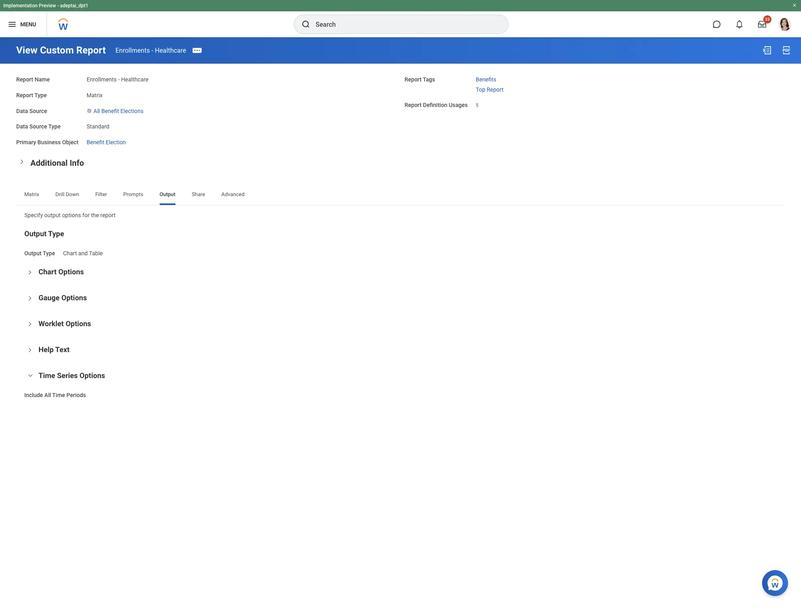 Task type: describe. For each thing, give the bounding box(es) containing it.
periods
[[67, 392, 86, 399]]

1 output type from the top
[[24, 229, 64, 238]]

chart and table element
[[63, 248, 103, 256]]

data source
[[16, 108, 47, 114]]

type down output
[[48, 229, 64, 238]]

implementation
[[3, 3, 38, 9]]

chart and table
[[63, 250, 103, 256]]

view printable version (pdf) image
[[782, 45, 792, 55]]

time series options button
[[39, 371, 105, 380]]

share
[[192, 191, 205, 197]]

elections
[[120, 108, 144, 114]]

drill
[[55, 191, 64, 197]]

menu
[[20, 21, 36, 27]]

options inside group
[[80, 371, 105, 380]]

options for gauge options
[[61, 294, 87, 302]]

worklet
[[39, 320, 64, 328]]

chevron down image for additional info
[[19, 157, 25, 167]]

- for report name "element"
[[118, 76, 120, 83]]

definition
[[423, 102, 448, 108]]

33
[[766, 17, 770, 21]]

0 vertical spatial matrix
[[87, 92, 103, 98]]

enrollments - healthcare for report name "element"
[[87, 76, 149, 83]]

info
[[70, 158, 84, 168]]

profile logan mcneil image
[[779, 18, 792, 32]]

usages
[[449, 102, 468, 108]]

options
[[62, 212, 81, 218]]

- for enrollments - healthcare "link"
[[152, 46, 153, 54]]

benefits
[[476, 76, 497, 83]]

report definition usages
[[405, 102, 468, 108]]

matrix inside tab list
[[24, 191, 39, 197]]

help text button
[[39, 346, 70, 354]]

primary
[[16, 139, 36, 146]]

for
[[82, 212, 90, 218]]

chart for chart and table
[[63, 250, 77, 256]]

report for report definition usages
[[405, 102, 422, 108]]

enrollments for report name "element"
[[87, 76, 117, 83]]

include
[[24, 392, 43, 399]]

healthcare for report name "element"
[[121, 76, 149, 83]]

1 vertical spatial output
[[24, 229, 47, 238]]

additional info
[[30, 158, 84, 168]]

source for data source
[[29, 108, 47, 114]]

menu banner
[[0, 0, 802, 37]]

menu button
[[0, 11, 47, 37]]

the
[[91, 212, 99, 218]]

chevron down image for help text
[[27, 346, 33, 355]]

1 vertical spatial time
[[52, 392, 65, 399]]

options for chart options
[[58, 268, 84, 276]]

gauge
[[39, 294, 60, 302]]

report for report type
[[16, 92, 33, 98]]

time series options group
[[24, 371, 777, 400]]

5 button
[[476, 102, 480, 108]]

filter
[[95, 191, 107, 197]]

report for report name
[[16, 76, 33, 83]]

output type button
[[24, 229, 64, 238]]

implementation preview -   adeptai_dpt1
[[3, 3, 88, 9]]

0 vertical spatial all
[[94, 108, 100, 114]]

chevron down image for chart
[[27, 268, 33, 277]]

chevron down image for time
[[26, 373, 35, 379]]

specify
[[24, 212, 43, 218]]

type up business
[[48, 123, 61, 130]]

output type group
[[24, 229, 777, 258]]

output
[[44, 212, 61, 218]]

0 vertical spatial benefit
[[101, 108, 119, 114]]

1 vertical spatial benefit
[[87, 139, 104, 146]]

object
[[62, 139, 79, 146]]

text
[[55, 346, 70, 354]]

enrollments - healthcare for enrollments - healthcare "link"
[[116, 46, 186, 54]]

chevron down image for worklet
[[27, 320, 33, 329]]

justify image
[[7, 19, 17, 29]]

benefit election link
[[87, 137, 126, 146]]

type down name
[[34, 92, 47, 98]]

report tags
[[405, 76, 435, 83]]

report name element
[[87, 71, 149, 83]]



Task type: locate. For each thing, give the bounding box(es) containing it.
2 data from the top
[[16, 123, 28, 130]]

source for data source type
[[29, 123, 47, 130]]

chart
[[63, 250, 77, 256], [39, 268, 57, 276]]

chevron down image
[[19, 157, 25, 167], [27, 346, 33, 355]]

report name
[[16, 76, 50, 83]]

1 vertical spatial source
[[29, 123, 47, 130]]

inbox large image
[[759, 20, 767, 28]]

additional info button
[[30, 158, 84, 168]]

chevron down image
[[27, 268, 33, 277], [27, 294, 33, 303], [27, 320, 33, 329], [26, 373, 35, 379]]

type down output type 'button'
[[43, 250, 55, 256]]

1 horizontal spatial chart
[[63, 250, 77, 256]]

benefits link
[[476, 75, 497, 83]]

0 vertical spatial enrollments - healthcare
[[116, 46, 186, 54]]

table
[[89, 250, 103, 256]]

0 horizontal spatial all
[[44, 392, 51, 399]]

0 vertical spatial healthcare
[[155, 46, 186, 54]]

chevron down image left help
[[27, 346, 33, 355]]

-
[[57, 3, 59, 9], [152, 46, 153, 54], [118, 76, 120, 83]]

0 vertical spatial time
[[39, 371, 55, 380]]

output
[[160, 191, 176, 197], [24, 229, 47, 238], [24, 250, 42, 256]]

time left the periods
[[52, 392, 65, 399]]

healthcare inside report name "element"
[[121, 76, 149, 83]]

data for data source
[[16, 108, 28, 114]]

drill down
[[55, 191, 79, 197]]

benefit election
[[87, 139, 126, 146]]

top report
[[476, 86, 504, 93]]

healthcare for enrollments - healthcare "link"
[[155, 46, 186, 54]]

worklet options button
[[39, 320, 91, 328]]

options right gauge
[[61, 294, 87, 302]]

search image
[[301, 19, 311, 29]]

0 horizontal spatial healthcare
[[121, 76, 149, 83]]

business
[[38, 139, 61, 146]]

1 horizontal spatial healthcare
[[155, 46, 186, 54]]

1 vertical spatial all
[[44, 392, 51, 399]]

all benefit elections link
[[94, 106, 144, 114]]

5
[[476, 102, 479, 108]]

0 horizontal spatial chevron down image
[[19, 157, 25, 167]]

2 vertical spatial -
[[118, 76, 120, 83]]

all
[[94, 108, 100, 114], [44, 392, 51, 399]]

all right include
[[44, 392, 51, 399]]

1 vertical spatial healthcare
[[121, 76, 149, 83]]

options right worklet at left bottom
[[66, 320, 91, 328]]

report for report tags
[[405, 76, 422, 83]]

enrollments - healthcare link
[[116, 46, 186, 54]]

output down specify
[[24, 229, 47, 238]]

source up data source type
[[29, 108, 47, 114]]

and
[[78, 250, 88, 256]]

data source type element
[[87, 118, 109, 131]]

1 horizontal spatial matrix
[[87, 92, 103, 98]]

output type down output
[[24, 229, 64, 238]]

data up primary
[[16, 123, 28, 130]]

1 data from the top
[[16, 108, 28, 114]]

report
[[100, 212, 116, 218]]

series
[[57, 371, 78, 380]]

view
[[16, 45, 38, 56]]

0 horizontal spatial chart
[[39, 268, 57, 276]]

prompts
[[123, 191, 143, 197]]

time
[[39, 371, 55, 380], [52, 392, 65, 399]]

output inside tab list
[[160, 191, 176, 197]]

time series options
[[39, 371, 105, 380]]

primary business object
[[16, 139, 79, 146]]

0 vertical spatial chart
[[63, 250, 77, 256]]

tab list inside 'view custom report' main content
[[16, 186, 785, 205]]

benefit down standard
[[87, 139, 104, 146]]

help text
[[39, 346, 70, 354]]

enrollments up matrix element
[[87, 76, 117, 83]]

enrollments inside report name "element"
[[87, 76, 117, 83]]

report
[[76, 45, 106, 56], [16, 76, 33, 83], [405, 76, 422, 83], [487, 86, 504, 93], [16, 92, 33, 98], [405, 102, 422, 108]]

0 vertical spatial chevron down image
[[19, 157, 25, 167]]

down
[[66, 191, 79, 197]]

notifications large image
[[736, 20, 744, 28]]

1 vertical spatial matrix
[[24, 191, 39, 197]]

1 horizontal spatial -
[[118, 76, 120, 83]]

name
[[35, 76, 50, 83]]

0 horizontal spatial matrix
[[24, 191, 39, 197]]

2 output type from the top
[[24, 250, 55, 256]]

0 vertical spatial source
[[29, 108, 47, 114]]

chart options button
[[39, 268, 84, 276]]

options
[[58, 268, 84, 276], [61, 294, 87, 302], [66, 320, 91, 328], [80, 371, 105, 380]]

1 vertical spatial -
[[152, 46, 153, 54]]

all benefit elections
[[94, 108, 144, 114]]

chevron down image inside the 'time series options' group
[[26, 373, 35, 379]]

- inside menu 'banner'
[[57, 3, 59, 9]]

tags
[[423, 76, 435, 83]]

gauge options
[[39, 294, 87, 302]]

tab list containing matrix
[[16, 186, 785, 205]]

all right the data source icon
[[94, 108, 100, 114]]

output left share
[[160, 191, 176, 197]]

advanced
[[221, 191, 245, 197]]

gauge options button
[[39, 294, 87, 302]]

Search Workday  search field
[[316, 15, 492, 33]]

output type down output type 'button'
[[24, 250, 55, 256]]

standard
[[87, 123, 109, 130]]

enrollments up report name "element"
[[116, 46, 150, 54]]

chart up gauge
[[39, 268, 57, 276]]

chevron down image up include
[[26, 373, 35, 379]]

options down chart and table
[[58, 268, 84, 276]]

items selected list
[[476, 75, 517, 93]]

33 button
[[754, 15, 772, 33]]

report right custom
[[76, 45, 106, 56]]

1 vertical spatial chevron down image
[[27, 346, 33, 355]]

view custom report
[[16, 45, 106, 56]]

additional
[[30, 158, 68, 168]]

healthcare
[[155, 46, 186, 54], [121, 76, 149, 83]]

type
[[34, 92, 47, 98], [48, 123, 61, 130], [48, 229, 64, 238], [43, 250, 55, 256]]

chevron down image left gauge
[[27, 294, 33, 303]]

options right series
[[80, 371, 105, 380]]

1 vertical spatial enrollments
[[87, 76, 117, 83]]

chevron down image for gauge
[[27, 294, 33, 303]]

source down the data source
[[29, 123, 47, 130]]

chart left 'and'
[[63, 250, 77, 256]]

matrix up specify
[[24, 191, 39, 197]]

0 vertical spatial data
[[16, 108, 28, 114]]

output down output type 'button'
[[24, 250, 42, 256]]

specify output options for the report
[[24, 212, 116, 218]]

report inside "items selected" list
[[487, 86, 504, 93]]

custom
[[40, 45, 74, 56]]

report left tags
[[405, 76, 422, 83]]

view custom report main content
[[0, 37, 802, 429]]

time left series
[[39, 371, 55, 380]]

2 source from the top
[[29, 123, 47, 130]]

report down benefits
[[487, 86, 504, 93]]

data for data source type
[[16, 123, 28, 130]]

data source type
[[16, 123, 61, 130]]

1 horizontal spatial chevron down image
[[27, 346, 33, 355]]

2 vertical spatial output
[[24, 250, 42, 256]]

include all time periods
[[24, 392, 86, 399]]

1 vertical spatial enrollments - healthcare
[[87, 76, 149, 83]]

tab list
[[16, 186, 785, 205]]

0 vertical spatial enrollments
[[116, 46, 150, 54]]

chevron down image left worklet at left bottom
[[27, 320, 33, 329]]

0 horizontal spatial -
[[57, 3, 59, 9]]

election
[[106, 139, 126, 146]]

0 vertical spatial -
[[57, 3, 59, 9]]

options for worklet options
[[66, 320, 91, 328]]

benefit
[[101, 108, 119, 114], [87, 139, 104, 146]]

enrollments
[[116, 46, 150, 54], [87, 76, 117, 83]]

matrix element
[[87, 90, 103, 98]]

chevron down image left chart options
[[27, 268, 33, 277]]

top
[[476, 86, 486, 93]]

report type
[[16, 92, 47, 98]]

chevron down image down primary
[[19, 157, 25, 167]]

enrollments - healthcare
[[116, 46, 186, 54], [87, 76, 149, 83]]

chart inside output type group
[[63, 250, 77, 256]]

preview
[[39, 3, 56, 9]]

benefit up data source type element
[[101, 108, 119, 114]]

1 vertical spatial data
[[16, 123, 28, 130]]

export to excel image
[[763, 45, 772, 55]]

1 vertical spatial chart
[[39, 268, 57, 276]]

data
[[16, 108, 28, 114], [16, 123, 28, 130]]

top report link
[[476, 85, 504, 93]]

worklet options
[[39, 320, 91, 328]]

close environment banner image
[[793, 3, 797, 8]]

all inside the 'time series options' group
[[44, 392, 51, 399]]

data source image
[[87, 108, 92, 114]]

enrollments for enrollments - healthcare "link"
[[116, 46, 150, 54]]

output type
[[24, 229, 64, 238], [24, 250, 55, 256]]

matrix
[[87, 92, 103, 98], [24, 191, 39, 197]]

report up the data source
[[16, 92, 33, 98]]

2 horizontal spatial -
[[152, 46, 153, 54]]

report left definition
[[405, 102, 422, 108]]

chart for chart options
[[39, 268, 57, 276]]

- inside report name "element"
[[118, 76, 120, 83]]

1 horizontal spatial all
[[94, 108, 100, 114]]

adeptai_dpt1
[[60, 3, 88, 9]]

source
[[29, 108, 47, 114], [29, 123, 47, 130]]

chart options
[[39, 268, 84, 276]]

data down report type on the left top of the page
[[16, 108, 28, 114]]

1 vertical spatial output type
[[24, 250, 55, 256]]

matrix up the data source icon
[[87, 92, 103, 98]]

1 source from the top
[[29, 108, 47, 114]]

help
[[39, 346, 54, 354]]

report up report type on the left top of the page
[[16, 76, 33, 83]]

0 vertical spatial output type
[[24, 229, 64, 238]]

0 vertical spatial output
[[160, 191, 176, 197]]



Task type: vqa. For each thing, say whether or not it's contained in the screenshot.
rightmost HAVE
no



